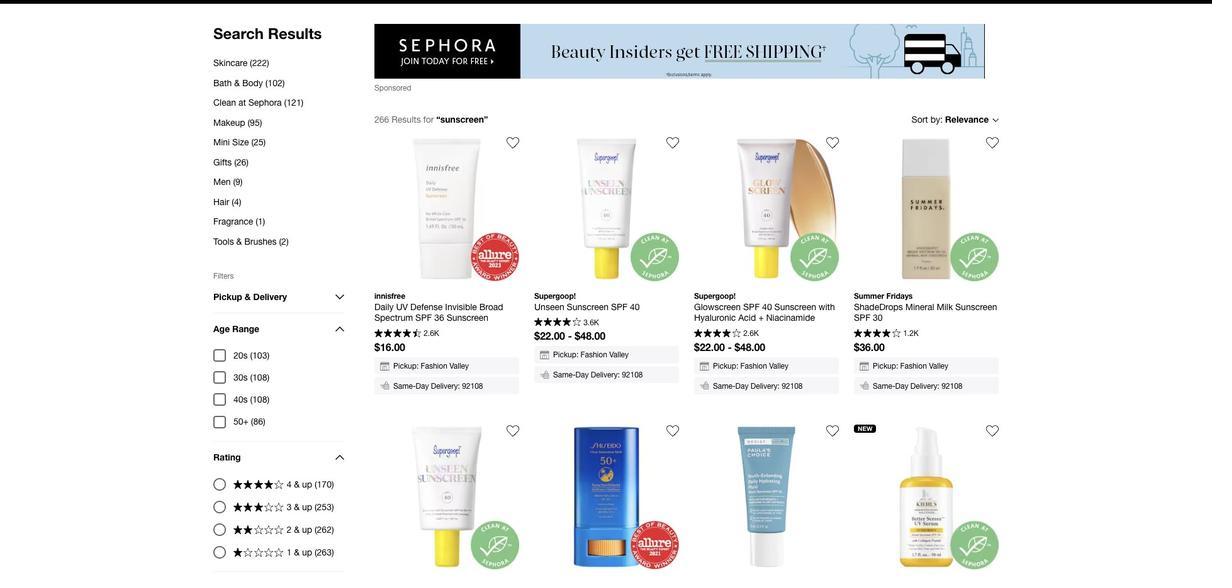 Task type: locate. For each thing, give the bounding box(es) containing it.
92108 for invisible
[[462, 382, 483, 391]]

same- for unseen sunscreen spf 40
[[553, 371, 576, 380]]

gifts (26)
[[213, 157, 249, 167]]

& right 2
[[294, 525, 300, 535]]

mini size (25) link
[[213, 133, 344, 153]]

2.6k reviews element
[[424, 329, 439, 338], [744, 329, 759, 338]]

1 horizontal spatial 2.6k
[[744, 329, 759, 338]]

makeup (95)
[[213, 117, 262, 128]]

supergoop!
[[535, 292, 576, 301], [695, 292, 736, 301]]

1 supergoop! from the left
[[535, 292, 576, 301]]

0 horizontal spatial $48.00
[[575, 330, 606, 342]]

pickup: fashion valley down acid
[[713, 362, 789, 371]]

same-day delivery: 92108 for defense
[[394, 382, 483, 391]]

3 & up (253)
[[287, 502, 334, 513]]

pickup: fashion valley for mineral
[[873, 362, 949, 371]]

fashion down "1.2k reviews" element on the bottom of the page
[[901, 362, 927, 371]]

gifts (26) link
[[213, 153, 344, 173]]

pickup: fashion valley down '$16.00'
[[394, 362, 469, 371]]

& right 1
[[294, 548, 300, 558]]

up left (263)
[[302, 548, 312, 558]]

acid
[[739, 313, 756, 323]]

bath
[[213, 78, 232, 88]]

- down "hyaluronic"
[[728, 341, 732, 353]]

& right 3
[[294, 502, 300, 513]]

results inside 266 results for "sunscreen"
[[392, 115, 421, 125]]

4 stars element down unseen
[[535, 318, 581, 328]]

up left (170)
[[302, 480, 312, 490]]

sunscreen inside summer fridays shadedrops mineral milk sunscreen spf 30
[[956, 302, 998, 312]]

2.6k
[[424, 329, 439, 338], [744, 329, 759, 338]]

pickup: down "hyaluronic"
[[713, 362, 739, 371]]

2.6k for $16.00
[[424, 329, 439, 338]]

2.6k down 36 at bottom
[[424, 329, 439, 338]]

spf
[[611, 302, 628, 312], [744, 302, 760, 312], [416, 313, 432, 323], [854, 313, 871, 323]]

unseen
[[535, 302, 565, 312]]

1 horizontal spatial $22.00
[[695, 341, 725, 353]]

sunscreen
[[567, 302, 609, 312], [775, 302, 817, 312], [956, 302, 998, 312], [447, 313, 489, 323]]

3 stars element
[[234, 503, 284, 514]]

- for glowscreen
[[728, 341, 732, 353]]

sign in to love paula's choice - mini resist youth-extending daily hydrating fluid spf 50 image
[[827, 425, 839, 438]]

$16.00
[[375, 341, 405, 353]]

pickup: fashion valley down "1.2k reviews" element on the bottom of the page
[[873, 362, 949, 371]]

92108 for milk
[[942, 382, 963, 391]]

$22.00 - $48.00 down 3.6k
[[535, 330, 606, 342]]

sign in to love kiehl's since 1851 - better screen™ uv serum spf 50+ facial sunscreen with collagen peptide image
[[987, 425, 999, 438]]

30s
[[234, 373, 248, 383]]

1 horizontal spatial supergoop!
[[695, 292, 736, 301]]

40 inside supergoop! glowscreen spf 40 sunscreen with hyaluronic acid + niacinamide
[[763, 302, 772, 312]]

1 horizontal spatial -
[[728, 341, 732, 353]]

up for (263)
[[302, 548, 312, 558]]

age range
[[213, 324, 260, 335]]

& right tools
[[236, 236, 242, 247]]

supergoop! up unseen
[[535, 292, 576, 301]]

0 horizontal spatial supergoop!
[[535, 292, 576, 301]]

pickup: fashion valley
[[553, 351, 629, 360], [394, 362, 469, 371], [713, 362, 789, 371], [873, 362, 949, 371]]

1 horizontal spatial $22.00 - $48.00
[[695, 341, 766, 353]]

0 horizontal spatial 40
[[630, 302, 640, 312]]

2 up from the top
[[302, 502, 312, 513]]

50+
[[234, 417, 249, 427]]

(121)
[[284, 98, 304, 108]]

2.6k reviews element for $16.00
[[424, 329, 439, 338]]

sunscreen up '3.6k reviews' element
[[567, 302, 609, 312]]

pickup: for uv
[[394, 362, 419, 371]]

supergoop! unseen sunscreen spf 40
[[535, 292, 640, 312]]

supergoop! inside supergoop! glowscreen spf 40 sunscreen with hyaluronic acid + niacinamide
[[695, 292, 736, 301]]

4 up from the top
[[302, 548, 312, 558]]

(108) right 40s
[[250, 395, 270, 405]]

shadedrops
[[854, 302, 903, 312]]

0 horizontal spatial -
[[568, 330, 572, 342]]

4 stars element
[[535, 318, 581, 328], [695, 329, 741, 339], [854, 329, 901, 339], [234, 480, 284, 491]]

0 horizontal spatial $22.00
[[535, 330, 565, 342]]

&
[[234, 78, 240, 88], [236, 236, 242, 247], [245, 292, 251, 302], [294, 480, 300, 490], [294, 502, 300, 513], [294, 525, 300, 535], [294, 548, 300, 558]]

valley down niacinamide
[[770, 362, 789, 371]]

$22.00 down "hyaluronic"
[[695, 341, 725, 353]]

tools & brushes (2)
[[213, 236, 289, 247]]

$22.00 - $48.00 for unseen
[[535, 330, 606, 342]]

& right bath
[[234, 78, 240, 88]]

$48.00 down acid
[[735, 341, 766, 353]]

1 2.6k from the left
[[424, 329, 439, 338]]

filters
[[213, 272, 234, 281]]

$36.00
[[854, 341, 885, 353]]

0 vertical spatial (108)
[[250, 373, 270, 383]]

- for unseen
[[568, 330, 572, 342]]

3 up from the top
[[302, 525, 312, 535]]

defense
[[411, 302, 443, 312]]

valley for milk
[[930, 362, 949, 371]]

same-day delivery: 92108
[[553, 371, 643, 380], [394, 382, 483, 391], [713, 382, 803, 391], [873, 382, 963, 391]]

2.6k reviews element down 36 at bottom
[[424, 329, 439, 338]]

sunscreen down invisible
[[447, 313, 489, 323]]

up
[[302, 480, 312, 490], [302, 502, 312, 513], [302, 525, 312, 535], [302, 548, 312, 558]]

0 horizontal spatial 2.6k reviews element
[[424, 329, 439, 338]]

skincare (222)
[[213, 58, 269, 68]]

supergoop! inside supergoop! unseen sunscreen spf 40
[[535, 292, 576, 301]]

2 2.6k reviews element from the left
[[744, 329, 759, 338]]

spf inside innisfree daily uv defense invisible broad spectrum spf 36 sunscreen
[[416, 313, 432, 323]]

$48.00 for spf
[[735, 341, 766, 353]]

(170)
[[315, 480, 334, 490]]

pickup: fashion valley down 3.6k
[[553, 351, 629, 360]]

pickup: down '$16.00'
[[394, 362, 419, 371]]

0 horizontal spatial results
[[268, 25, 322, 42]]

1 (108) from the top
[[250, 373, 270, 383]]

$22.00
[[535, 330, 565, 342], [695, 341, 725, 353]]

up left (253)
[[302, 502, 312, 513]]

4 stars element for glowscreen spf 40 sunscreen with hyaluronic acid + niacinamide
[[695, 329, 741, 339]]

mineral
[[906, 302, 935, 312]]

sunscreen inside innisfree daily uv defense invisible broad spectrum spf 36 sunscreen
[[447, 313, 489, 323]]

pickup: down $36.00
[[873, 362, 899, 371]]

1 2.6k reviews element from the left
[[424, 329, 439, 338]]

1 40 from the left
[[630, 302, 640, 312]]

0 vertical spatial results
[[268, 25, 322, 42]]

fashion down 3.6k
[[581, 351, 608, 360]]

results for search
[[268, 25, 322, 42]]

pickup: down unseen
[[553, 351, 579, 360]]

niacinamide
[[767, 313, 815, 323]]

sponsored
[[375, 84, 412, 93]]

0 horizontal spatial 2.6k
[[424, 329, 439, 338]]

4 stars element down "hyaluronic"
[[695, 329, 741, 339]]

1 horizontal spatial $48.00
[[735, 341, 766, 353]]

2 (108) from the top
[[250, 395, 270, 405]]

20s
[[234, 351, 248, 361]]

sign in to love supergoop! - unseen sunscreen spf 40 image
[[667, 137, 679, 149]]

fashion down acid
[[741, 362, 767, 371]]

day for spf
[[736, 382, 749, 391]]

$22.00 - $48.00 for glowscreen
[[695, 341, 766, 353]]

day
[[576, 371, 589, 380], [416, 382, 429, 391], [736, 382, 749, 391], [896, 382, 909, 391]]

supergoop! up glowscreen
[[695, 292, 736, 301]]

valley for sunscreen
[[770, 362, 789, 371]]

$48.00
[[575, 330, 606, 342], [735, 341, 766, 353]]

valley down supergoop! unseen sunscreen spf 40
[[610, 351, 629, 360]]

shiseido - clear sunscreen stick spf 50 image
[[535, 425, 679, 570]]

& right 4
[[294, 480, 300, 490]]

266
[[375, 115, 389, 125]]

sunscreen up niacinamide
[[775, 302, 817, 312]]

hyaluronic
[[695, 313, 736, 323]]

valley for invisible
[[450, 362, 469, 371]]

delivery: for spf
[[591, 371, 620, 380]]

2 supergoop! from the left
[[695, 292, 736, 301]]

1.2k reviews element
[[904, 329, 919, 338]]

92108 for sunscreen
[[782, 382, 803, 391]]

fashion down 36 at bottom
[[421, 362, 448, 371]]

delivery: for defense
[[431, 382, 460, 391]]

4 stars element up 3 stars element
[[234, 480, 284, 491]]

40
[[630, 302, 640, 312], [763, 302, 772, 312]]

results for 266
[[392, 115, 421, 125]]

(253)
[[315, 502, 334, 513]]

age range button
[[213, 314, 344, 345]]

pickup: for shadedrops
[[873, 362, 899, 371]]

results up skincare (222) link
[[268, 25, 322, 42]]

2
[[287, 525, 292, 535]]

summer fridays shadedrops mineral milk sunscreen spf 30
[[854, 292, 1000, 323]]

1 vertical spatial (108)
[[250, 395, 270, 405]]

& right pickup
[[245, 292, 251, 302]]

1 horizontal spatial 2.6k reviews element
[[744, 329, 759, 338]]

pickup: for sunscreen
[[553, 351, 579, 360]]

1 horizontal spatial results
[[392, 115, 421, 125]]

& inside dropdown button
[[245, 292, 251, 302]]

(108) for 30s (108)
[[250, 373, 270, 383]]

1 horizontal spatial 40
[[763, 302, 772, 312]]

(222)
[[250, 58, 269, 68]]

delivery:
[[591, 371, 620, 380], [431, 382, 460, 391], [751, 382, 780, 391], [911, 382, 940, 391]]

$48.00 down 3.6k
[[575, 330, 606, 342]]

up for (262)
[[302, 525, 312, 535]]

2 2.6k from the left
[[744, 329, 759, 338]]

rating button
[[213, 442, 344, 474]]

$22.00 for glowscreen spf 40 sunscreen with hyaluronic acid + niacinamide
[[695, 341, 725, 353]]

same-
[[553, 371, 576, 380], [394, 382, 416, 391], [713, 382, 736, 391], [873, 382, 896, 391]]

day for uv
[[416, 382, 429, 391]]

2.6k reviews element down acid
[[744, 329, 759, 338]]

- down supergoop! unseen sunscreen spf 40
[[568, 330, 572, 342]]

$22.00 down unseen
[[535, 330, 565, 342]]

hair (4)
[[213, 197, 241, 207]]

results left for
[[392, 115, 421, 125]]

search
[[213, 25, 264, 42]]

fashion for 40
[[741, 362, 767, 371]]

40 inside supergoop! unseen sunscreen spf 40
[[630, 302, 640, 312]]

1 vertical spatial results
[[392, 115, 421, 125]]

fashion for spf
[[581, 351, 608, 360]]

supergoop! for glowscreen
[[695, 292, 736, 301]]

valley
[[610, 351, 629, 360], [450, 362, 469, 371], [770, 362, 789, 371], [930, 362, 949, 371]]

2.6k down acid
[[744, 329, 759, 338]]

92108 for 40
[[622, 371, 643, 380]]

summer fridays - shadedrops mineral milk sunscreen spf 30 image
[[854, 137, 999, 282]]

fashion
[[581, 351, 608, 360], [421, 362, 448, 371], [741, 362, 767, 371], [901, 362, 927, 371]]

$22.00 - $48.00 down "hyaluronic"
[[695, 341, 766, 353]]

(108) right 30s
[[250, 373, 270, 383]]

4
[[287, 480, 292, 490]]

(1)
[[256, 217, 265, 227]]

0 horizontal spatial $22.00 - $48.00
[[535, 330, 606, 342]]

valley down invisible
[[450, 362, 469, 371]]

4 stars element up $36.00
[[854, 329, 901, 339]]

milk
[[937, 302, 953, 312]]

1
[[287, 548, 292, 558]]

up left (262)
[[302, 525, 312, 535]]

size
[[232, 137, 249, 147]]

50+ (86)
[[234, 417, 266, 427]]

30
[[873, 313, 883, 323]]

2 40 from the left
[[763, 302, 772, 312]]

1 up from the top
[[302, 480, 312, 490]]

valley down milk
[[930, 362, 949, 371]]

makeup
[[213, 117, 245, 128]]

sunscreen right milk
[[956, 302, 998, 312]]



Task type: vqa. For each thing, say whether or not it's contained in the screenshot.
"1.7K reviews" "element" on the left bottom of page
no



Task type: describe. For each thing, give the bounding box(es) containing it.
body
[[242, 78, 263, 88]]

range
[[232, 324, 260, 335]]

(108) for 40s (108)
[[250, 395, 270, 405]]

supergoop! for unseen
[[535, 292, 576, 301]]

2.6k for $22.00 - $48.00
[[744, 329, 759, 338]]

fragrance (1) link
[[213, 212, 344, 232]]

glowscreen
[[695, 302, 741, 312]]

20s (103)
[[234, 351, 270, 361]]

day for shadedrops
[[896, 382, 909, 391]]

same- for glowscreen spf 40 sunscreen with hyaluronic acid + niacinamide
[[713, 382, 736, 391]]

fashion for defense
[[421, 362, 448, 371]]

sunscreen inside supergoop! glowscreen spf 40 sunscreen with hyaluronic acid + niacinamide
[[775, 302, 817, 312]]

rating
[[213, 452, 241, 463]]

same-day delivery: 92108 for mineral
[[873, 382, 963, 391]]

makeup (95) link
[[213, 113, 344, 133]]

4 & up (170)
[[287, 480, 334, 490]]

innisfree daily uv defense invisible broad spectrum spf 36 sunscreen
[[375, 292, 506, 323]]

1 star element
[[234, 548, 284, 559]]

at
[[239, 98, 246, 108]]

3
[[287, 502, 292, 513]]

summer
[[854, 292, 885, 301]]

$22.00 for unseen sunscreen spf 40
[[535, 330, 565, 342]]

"sunscreen"
[[437, 114, 488, 125]]

sign in to love supergoop! - glowscreen spf 40 sunscreen with hyaluronic acid + niacinamide image
[[827, 137, 839, 149]]

& for 2
[[294, 525, 300, 535]]

& for 3
[[294, 502, 300, 513]]

30s (108)
[[234, 373, 270, 383]]

clean at sephora (121) link
[[213, 93, 344, 113]]

1 & up (263)
[[287, 548, 334, 558]]

(9)
[[233, 177, 243, 187]]

(263)
[[315, 548, 334, 558]]

clean
[[213, 98, 236, 108]]

spf inside supergoop! glowscreen spf 40 sunscreen with hyaluronic acid + niacinamide
[[744, 302, 760, 312]]

invisible
[[445, 302, 477, 312]]

day for sunscreen
[[576, 371, 589, 380]]

2.6k reviews element for $22.00 - $48.00
[[744, 329, 759, 338]]

pickup: fashion valley for defense
[[394, 362, 469, 371]]

& for 1
[[294, 548, 300, 558]]

innisfree
[[375, 292, 406, 301]]

kiehl's since 1851 - better screen™ uv serum spf 50+ facial sunscreen with collagen peptide image
[[854, 425, 999, 570]]

4.5 stars element
[[375, 329, 421, 339]]

3.6k
[[584, 318, 599, 327]]

supergoop! glowscreen spf 40 sunscreen with hyaluronic acid + niacinamide
[[695, 292, 838, 323]]

spectrum
[[375, 313, 413, 323]]

skincare
[[213, 58, 248, 68]]

innisfree - daily uv defense invisible broad spectrum spf 36 sunscreen image
[[375, 137, 519, 282]]

40s (108)
[[234, 395, 270, 405]]

hair
[[213, 197, 229, 207]]

& for bath
[[234, 78, 240, 88]]

266 results for "sunscreen"
[[375, 114, 488, 125]]

supergoop! - glowscreen spf 40 sunscreen with hyaluronic acid + niacinamide image
[[695, 137, 839, 282]]

1.2k
[[904, 329, 919, 338]]

pickup: for spf
[[713, 362, 739, 371]]

sort by : relevance
[[912, 114, 989, 125]]

for
[[423, 115, 434, 125]]

sign in to love shiseido - clear sunscreen stick spf 50 image
[[667, 425, 679, 438]]

3.6k reviews element
[[584, 318, 599, 327]]

(103)
[[250, 351, 270, 361]]

sign in to love supergoop! - mini unseen sunscreen spf 40 image
[[507, 425, 519, 438]]

sign in to love summer fridays - shadedrops mineral milk sunscreen spf 30 image
[[987, 137, 999, 149]]

spf inside summer fridays shadedrops mineral milk sunscreen spf 30
[[854, 313, 871, 323]]

& for tools
[[236, 236, 242, 247]]

pickup: fashion valley for 40
[[713, 362, 789, 371]]

spf inside supergoop! unseen sunscreen spf 40
[[611, 302, 628, 312]]

sign in to love innisfree - daily uv defense invisible broad spectrum spf 36 sunscreen image
[[507, 137, 519, 149]]

2 & up (262)
[[287, 525, 334, 535]]

$48.00 for sunscreen
[[575, 330, 606, 342]]

(26)
[[234, 157, 249, 167]]

paula's choice - mini resist youth-extending daily hydrating fluid spf 50 image
[[695, 425, 839, 570]]

supergoop! - mini unseen sunscreen spf 40 image
[[375, 425, 519, 570]]

same- for shadedrops mineral milk sunscreen spf 30
[[873, 382, 896, 391]]

(86)
[[251, 417, 266, 427]]

uv
[[396, 302, 408, 312]]

broad
[[480, 302, 503, 312]]

same-day delivery: 92108 for spf
[[553, 371, 643, 380]]

fashion for mineral
[[901, 362, 927, 371]]

men (9)
[[213, 177, 243, 187]]

age
[[213, 324, 230, 335]]

by
[[931, 115, 941, 125]]

bath & body (102)
[[213, 78, 285, 88]]

4 stars element for unseen sunscreen spf 40
[[535, 318, 581, 328]]

sunscreen inside supergoop! unseen sunscreen spf 40
[[567, 302, 609, 312]]

(102)
[[266, 78, 285, 88]]

tools & brushes (2) link
[[213, 232, 344, 252]]

sort
[[912, 115, 929, 125]]

fragrance (1)
[[213, 217, 265, 227]]

brushes
[[244, 236, 277, 247]]

mini size (25)
[[213, 137, 266, 147]]

pickup & delivery
[[213, 292, 287, 302]]

same- for daily uv defense invisible broad spectrum spf 36 sunscreen
[[394, 382, 416, 391]]

image de bannière avec contenu sponsorisé image
[[375, 24, 985, 79]]

delivery: for mineral
[[911, 382, 940, 391]]

& for pickup
[[245, 292, 251, 302]]

new link
[[854, 420, 1004, 581]]

mini
[[213, 137, 230, 147]]

clean at sephora (121)
[[213, 98, 304, 108]]

:
[[941, 115, 943, 125]]

delivery: for 40
[[751, 382, 780, 391]]

same-day delivery: 92108 for 40
[[713, 382, 803, 391]]

4 stars element for shadedrops mineral milk sunscreen spf 30
[[854, 329, 901, 339]]

supergoop! - unseen sunscreen spf 40 image
[[535, 137, 679, 282]]

(262)
[[315, 525, 334, 535]]

gifts
[[213, 157, 232, 167]]

(25)
[[251, 137, 266, 147]]

up for (253)
[[302, 502, 312, 513]]

fragrance
[[213, 217, 253, 227]]

valley for 40
[[610, 351, 629, 360]]

men (9) link
[[213, 173, 344, 192]]

delivery
[[253, 292, 287, 302]]

sephora
[[249, 98, 282, 108]]

new
[[858, 425, 873, 433]]

hair (4) link
[[213, 192, 344, 212]]

2 stars element
[[234, 526, 284, 536]]

40s
[[234, 395, 248, 405]]

(2)
[[279, 236, 289, 247]]

pickup & delivery button
[[213, 281, 344, 313]]

(4)
[[232, 197, 241, 207]]

search results
[[213, 25, 322, 42]]

daily
[[375, 302, 394, 312]]

fridays
[[887, 292, 913, 301]]

pickup: fashion valley for spf
[[553, 351, 629, 360]]

& for 4
[[294, 480, 300, 490]]

up for (170)
[[302, 480, 312, 490]]

men
[[213, 177, 231, 187]]

(95)
[[248, 117, 262, 128]]



